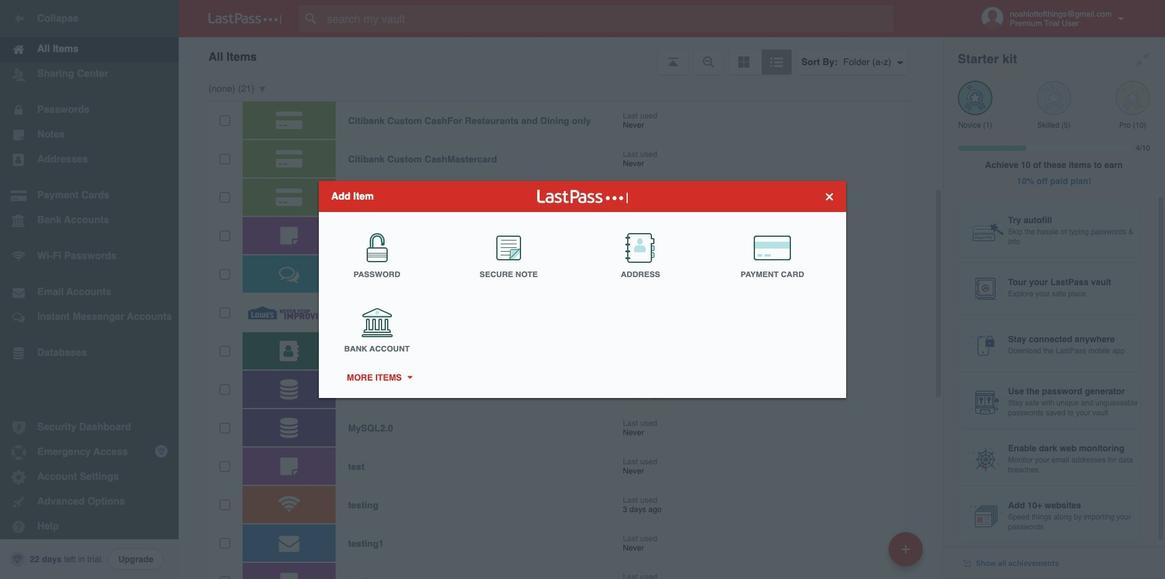 Task type: vqa. For each thing, say whether or not it's contained in the screenshot.
'password field'
no



Task type: locate. For each thing, give the bounding box(es) containing it.
lastpass image
[[209, 13, 282, 24]]

main navigation navigation
[[0, 0, 179, 580]]

dialog
[[319, 181, 846, 398]]

Search search field
[[299, 5, 918, 32]]

caret right image
[[405, 376, 414, 379]]



Task type: describe. For each thing, give the bounding box(es) containing it.
vault options navigation
[[179, 37, 943, 74]]

new item image
[[902, 545, 910, 554]]

new item navigation
[[884, 529, 931, 580]]

search my vault text field
[[299, 5, 918, 32]]



